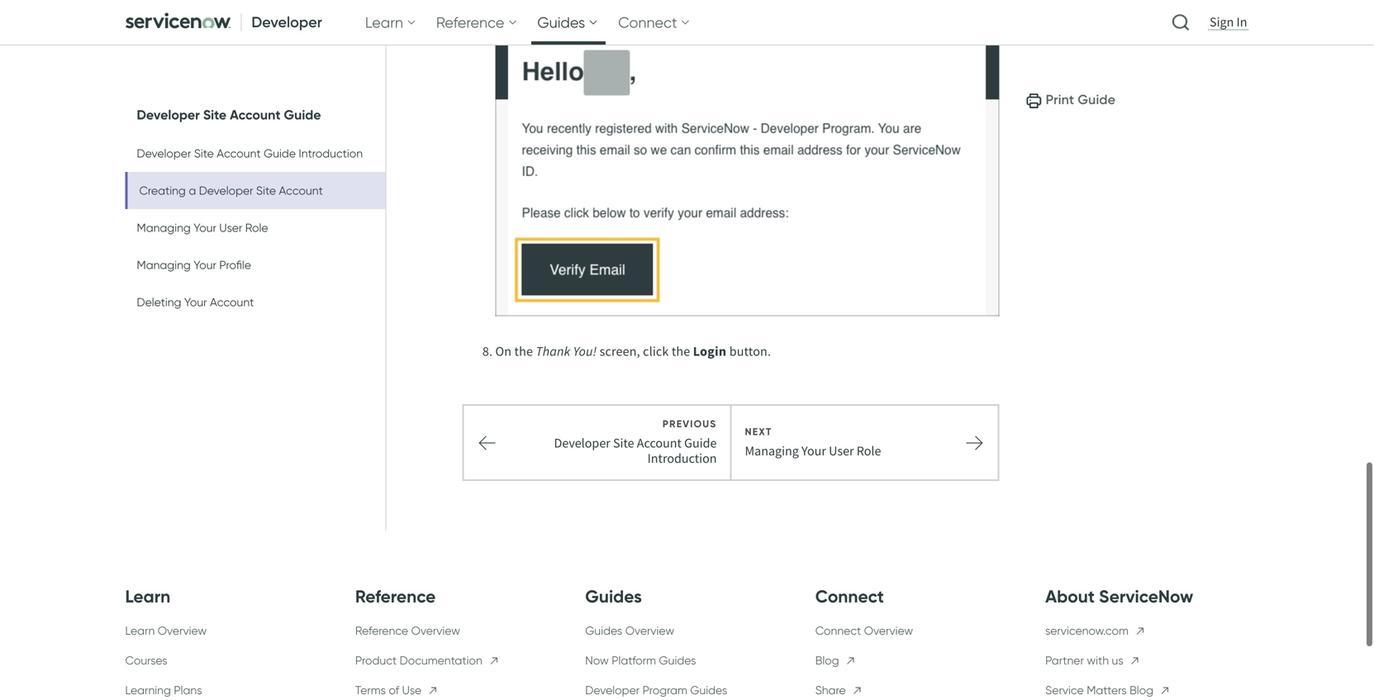 Task type: describe. For each thing, give the bounding box(es) containing it.
in
[[1237, 14, 1248, 30]]

learn button
[[359, 0, 423, 45]]

1 vertical spatial reference
[[355, 586, 436, 608]]

servicenow
[[1100, 586, 1194, 608]]

reference inside button
[[436, 13, 505, 31]]

learn inside "learn" button
[[365, 13, 403, 31]]



Task type: locate. For each thing, give the bounding box(es) containing it.
0 horizontal spatial connect
[[619, 13, 678, 31]]

0 vertical spatial reference
[[436, 13, 505, 31]]

reference button
[[430, 0, 525, 45]]

1 vertical spatial connect
[[816, 586, 885, 608]]

developer link
[[119, 0, 332, 45]]

1 vertical spatial learn
[[125, 586, 171, 608]]

1 vertical spatial guides
[[586, 586, 642, 608]]

sign
[[1210, 14, 1235, 30]]

guides inside button
[[538, 13, 586, 31]]

sign in
[[1210, 14, 1248, 30]]

connect inside button
[[619, 13, 678, 31]]

guides
[[538, 13, 586, 31], [586, 586, 642, 608]]

developer
[[252, 13, 322, 31]]

0 vertical spatial learn
[[365, 13, 403, 31]]

0 horizontal spatial learn
[[125, 586, 171, 608]]

learn
[[365, 13, 403, 31], [125, 586, 171, 608]]

0 vertical spatial guides
[[538, 13, 586, 31]]

about servicenow
[[1046, 586, 1194, 608]]

1 horizontal spatial connect
[[816, 586, 885, 608]]

reference
[[436, 13, 505, 31], [355, 586, 436, 608]]

connect
[[619, 13, 678, 31], [816, 586, 885, 608]]

sign in button
[[1207, 13, 1251, 31]]

about
[[1046, 586, 1095, 608]]

0 vertical spatial connect
[[619, 13, 678, 31]]

connect button
[[612, 0, 698, 45]]

guides button
[[531, 0, 605, 45]]

1 horizontal spatial learn
[[365, 13, 403, 31]]



Task type: vqa. For each thing, say whether or not it's contained in the screenshot.
Developer Site Account Guide
no



